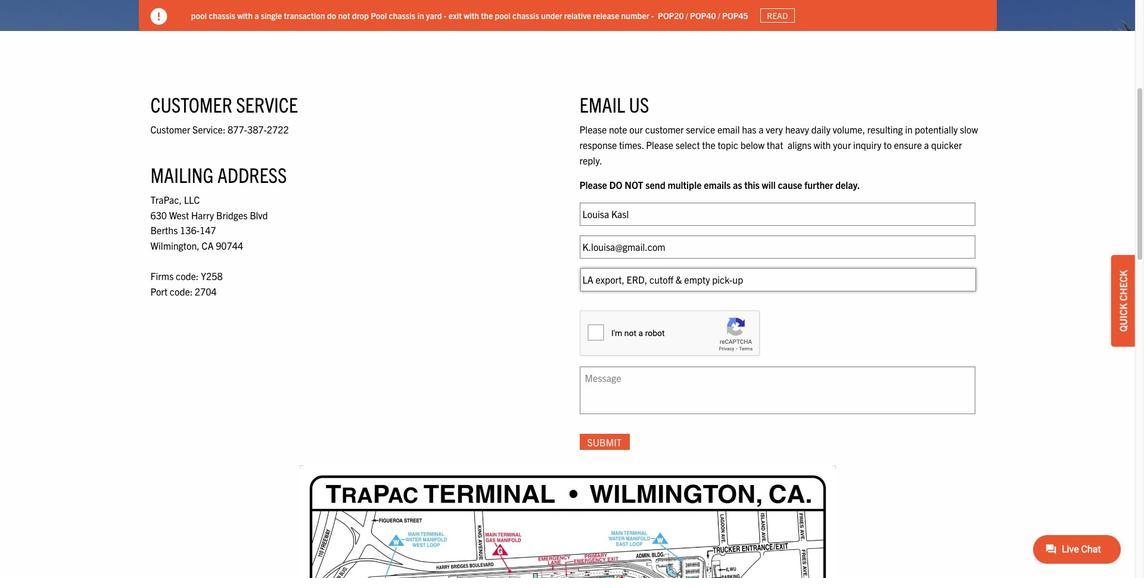 Task type: describe. For each thing, give the bounding box(es) containing it.
customer service
[[151, 91, 298, 117]]

1 pool from the left
[[191, 10, 207, 21]]

has
[[742, 124, 757, 136]]

blvd
[[250, 209, 268, 221]]

quick
[[1118, 303, 1130, 332]]

2 - from the left
[[651, 10, 654, 21]]

147
[[200, 224, 216, 236]]

multiple
[[668, 179, 702, 191]]

Message text field
[[580, 366, 975, 414]]

customer service: 877-387-2722
[[151, 124, 289, 136]]

delay.
[[836, 179, 860, 191]]

pool
[[371, 10, 387, 21]]

email
[[580, 91, 625, 117]]

single
[[261, 10, 282, 21]]

resulting
[[868, 124, 903, 136]]

heavy
[[785, 124, 809, 136]]

solid image
[[151, 8, 167, 25]]

0 vertical spatial code:
[[176, 270, 199, 282]]

0 vertical spatial a
[[255, 10, 259, 21]]

firms
[[151, 270, 174, 282]]

2722
[[267, 124, 289, 136]]

please for our
[[580, 124, 607, 136]]

Your Name text field
[[580, 203, 975, 226]]

1 / from the left
[[686, 10, 688, 21]]

berths
[[151, 224, 178, 236]]

0 vertical spatial the
[[481, 10, 493, 21]]

y258
[[201, 270, 223, 282]]

read link
[[760, 8, 795, 23]]

1 chassis from the left
[[209, 10, 235, 21]]

pop40
[[690, 10, 716, 21]]

1 vertical spatial please
[[646, 139, 674, 151]]

below
[[741, 139, 765, 151]]

this
[[745, 179, 760, 191]]

will
[[762, 179, 776, 191]]

your
[[833, 139, 851, 151]]

trapac,
[[151, 194, 182, 206]]

harry
[[191, 209, 214, 221]]

firms code:  y258 port code:  2704
[[151, 270, 223, 297]]

potentially
[[915, 124, 958, 136]]

slow
[[960, 124, 978, 136]]

note
[[609, 124, 627, 136]]

further
[[805, 179, 833, 191]]

topic
[[718, 139, 738, 151]]

wilmington,
[[151, 240, 199, 251]]

none submit inside main content
[[580, 434, 630, 450]]

136-
[[180, 224, 200, 236]]

2 chassis from the left
[[389, 10, 416, 21]]

us
[[629, 91, 649, 117]]

customer
[[645, 124, 684, 136]]

1 vertical spatial code:
[[170, 285, 193, 297]]

main content containing customer service
[[139, 67, 997, 578]]

in inside please note our customer service email has a very heavy daily volume, resulting in potentially slow response times. please select the topic below that  aligns with your inquiry to ensure a quicker reply.
[[905, 124, 913, 136]]

2704
[[195, 285, 217, 297]]

transaction
[[284, 10, 325, 21]]

select
[[676, 139, 700, 151]]

our
[[630, 124, 643, 136]]

quick check link
[[1112, 255, 1135, 347]]

volume,
[[833, 124, 865, 136]]

bridges
[[216, 209, 248, 221]]

pop20
[[658, 10, 684, 21]]

with inside please note our customer service email has a very heavy daily volume, resulting in potentially slow response times. please select the topic below that  aligns with your inquiry to ensure a quicker reply.
[[814, 139, 831, 151]]

not
[[625, 179, 643, 191]]

Your Email text field
[[580, 235, 975, 259]]



Task type: locate. For each thing, give the bounding box(es) containing it.
0 horizontal spatial /
[[686, 10, 688, 21]]

1 vertical spatial in
[[905, 124, 913, 136]]

0 horizontal spatial with
[[237, 10, 253, 21]]

the
[[481, 10, 493, 21], [702, 139, 716, 151]]

please left the do
[[580, 179, 607, 191]]

cause
[[778, 179, 802, 191]]

2 pool from the left
[[495, 10, 511, 21]]

2 / from the left
[[718, 10, 720, 21]]

2 horizontal spatial with
[[814, 139, 831, 151]]

2 horizontal spatial a
[[924, 139, 929, 151]]

please do not send multiple emails as this will cause further delay.
[[580, 179, 860, 191]]

exit
[[449, 10, 462, 21]]

customer up service:
[[151, 91, 232, 117]]

pool chassis with a single transaction  do not drop pool chassis in yard -  exit with the pool chassis under relative release number -  pop20 / pop40 / pop45
[[191, 10, 748, 21]]

with
[[237, 10, 253, 21], [464, 10, 479, 21], [814, 139, 831, 151]]

llc
[[184, 194, 200, 206]]

2 vertical spatial a
[[924, 139, 929, 151]]

2 vertical spatial please
[[580, 179, 607, 191]]

0 horizontal spatial in
[[417, 10, 424, 21]]

in left yard
[[417, 10, 424, 21]]

code: right port
[[170, 285, 193, 297]]

877-
[[228, 124, 247, 136]]

check
[[1118, 270, 1130, 301]]

customer for customer service
[[151, 91, 232, 117]]

please up response on the top of page
[[580, 124, 607, 136]]

chassis left single
[[209, 10, 235, 21]]

-
[[444, 10, 447, 21], [651, 10, 654, 21]]

number
[[621, 10, 649, 21]]

0 horizontal spatial the
[[481, 10, 493, 21]]

as
[[733, 179, 742, 191]]

0 horizontal spatial pool
[[191, 10, 207, 21]]

mailing
[[151, 162, 214, 187]]

/
[[686, 10, 688, 21], [718, 10, 720, 21]]

the down service
[[702, 139, 716, 151]]

ca
[[202, 240, 214, 251]]

with down daily
[[814, 139, 831, 151]]

pool
[[191, 10, 207, 21], [495, 10, 511, 21]]

1 horizontal spatial pool
[[495, 10, 511, 21]]

reply.
[[580, 154, 602, 166]]

1 horizontal spatial the
[[702, 139, 716, 151]]

3 chassis from the left
[[513, 10, 539, 21]]

pool right solid icon
[[191, 10, 207, 21]]

relative
[[564, 10, 591, 21]]

port
[[151, 285, 168, 297]]

1 vertical spatial customer
[[151, 124, 190, 136]]

please for not
[[580, 179, 607, 191]]

chassis right the pool
[[389, 10, 416, 21]]

1 - from the left
[[444, 10, 447, 21]]

daily
[[812, 124, 831, 136]]

email
[[718, 124, 740, 136]]

None submit
[[580, 434, 630, 450]]

customer
[[151, 91, 232, 117], [151, 124, 190, 136]]

the inside please note our customer service email has a very heavy daily volume, resulting in potentially slow response times. please select the topic below that  aligns with your inquiry to ensure a quicker reply.
[[702, 139, 716, 151]]

very
[[766, 124, 783, 136]]

/ left pop45
[[718, 10, 720, 21]]

customer for customer service: 877-387-2722
[[151, 124, 190, 136]]

1 vertical spatial a
[[759, 124, 764, 136]]

- left the exit on the top left
[[444, 10, 447, 21]]

1 horizontal spatial a
[[759, 124, 764, 136]]

ensure
[[894, 139, 922, 151]]

quick check
[[1118, 270, 1130, 332]]

send
[[646, 179, 666, 191]]

1 horizontal spatial with
[[464, 10, 479, 21]]

do
[[327, 10, 336, 21]]

to
[[884, 139, 892, 151]]

with left single
[[237, 10, 253, 21]]

inquiry
[[853, 139, 882, 151]]

code: up 2704
[[176, 270, 199, 282]]

1 horizontal spatial in
[[905, 124, 913, 136]]

with right the exit on the top left
[[464, 10, 479, 21]]

release
[[593, 10, 619, 21]]

times.
[[619, 139, 644, 151]]

in
[[417, 10, 424, 21], [905, 124, 913, 136]]

emails
[[704, 179, 731, 191]]

service
[[236, 91, 298, 117]]

west
[[169, 209, 189, 221]]

0 horizontal spatial a
[[255, 10, 259, 21]]

not
[[338, 10, 350, 21]]

please note our customer service email has a very heavy daily volume, resulting in potentially slow response times. please select the topic below that  aligns with your inquiry to ensure a quicker reply.
[[580, 124, 978, 166]]

read
[[767, 10, 788, 21]]

customer left service:
[[151, 124, 190, 136]]

mailing address
[[151, 162, 287, 187]]

in up 'ensure'
[[905, 124, 913, 136]]

please
[[580, 124, 607, 136], [646, 139, 674, 151], [580, 179, 607, 191]]

the right the exit on the top left
[[481, 10, 493, 21]]

service
[[686, 124, 715, 136]]

1 vertical spatial the
[[702, 139, 716, 151]]

2 customer from the top
[[151, 124, 190, 136]]

do
[[609, 179, 623, 191]]

90744
[[216, 240, 243, 251]]

0 vertical spatial please
[[580, 124, 607, 136]]

/ left pop40
[[686, 10, 688, 21]]

response
[[580, 139, 617, 151]]

0 horizontal spatial chassis
[[209, 10, 235, 21]]

chassis left under
[[513, 10, 539, 21]]

2 horizontal spatial chassis
[[513, 10, 539, 21]]

1 horizontal spatial -
[[651, 10, 654, 21]]

pool right the exit on the top left
[[495, 10, 511, 21]]

a right has
[[759, 124, 764, 136]]

under
[[541, 10, 562, 21]]

0 horizontal spatial -
[[444, 10, 447, 21]]

pop45
[[722, 10, 748, 21]]

code:
[[176, 270, 199, 282], [170, 285, 193, 297]]

service:
[[192, 124, 226, 136]]

0 vertical spatial customer
[[151, 91, 232, 117]]

yard
[[426, 10, 442, 21]]

chassis
[[209, 10, 235, 21], [389, 10, 416, 21], [513, 10, 539, 21]]

0 vertical spatial in
[[417, 10, 424, 21]]

1 customer from the top
[[151, 91, 232, 117]]

main content
[[139, 67, 997, 578]]

address
[[217, 162, 287, 187]]

please down customer
[[646, 139, 674, 151]]

387-
[[247, 124, 267, 136]]

a left single
[[255, 10, 259, 21]]

trapac, llc 630 west harry bridges blvd berths 136-147 wilmington, ca 90744
[[151, 194, 268, 251]]

quicker
[[932, 139, 962, 151]]

- right the number
[[651, 10, 654, 21]]

a
[[255, 10, 259, 21], [759, 124, 764, 136], [924, 139, 929, 151]]

a down potentially
[[924, 139, 929, 151]]

that
[[767, 139, 783, 151]]

1 horizontal spatial /
[[718, 10, 720, 21]]

email us
[[580, 91, 649, 117]]

630
[[151, 209, 167, 221]]

drop
[[352, 10, 369, 21]]

1 horizontal spatial chassis
[[389, 10, 416, 21]]



Task type: vqa. For each thing, say whether or not it's contained in the screenshot.
Safety Service Sustainability
no



